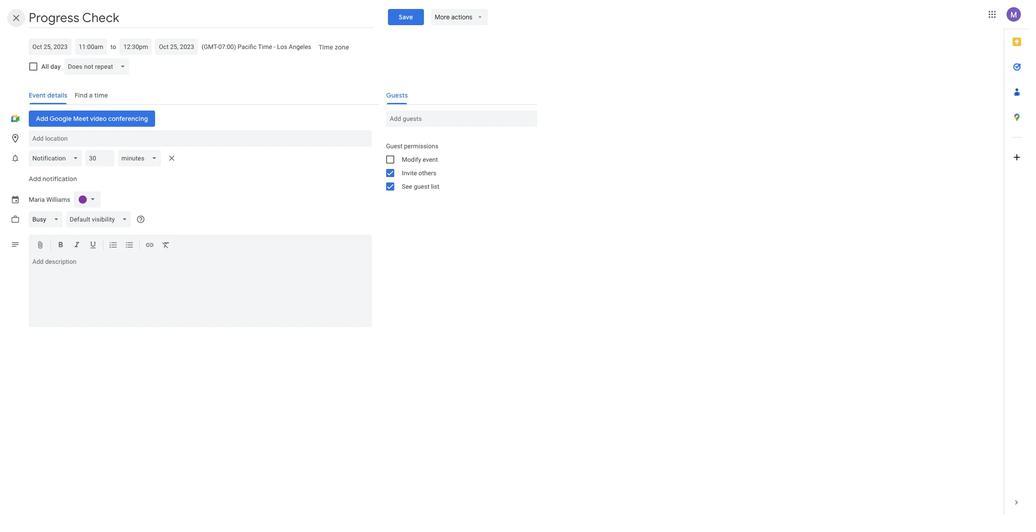 Task type: describe. For each thing, give the bounding box(es) containing it.
notification
[[43, 175, 77, 183]]

Start date text field
[[32, 41, 68, 52]]

bulleted list image
[[125, 241, 134, 251]]

time inside button
[[319, 43, 333, 51]]

Guests text field
[[390, 111, 534, 127]]

guest permissions
[[386, 143, 439, 150]]

add notification button
[[25, 168, 81, 190]]

underline image
[[89, 241, 98, 251]]

day
[[50, 63, 61, 70]]

permissions
[[404, 143, 439, 150]]

formatting options toolbar
[[29, 235, 372, 256]]

to
[[111, 43, 116, 50]]

Title text field
[[29, 8, 374, 28]]

insert link image
[[145, 241, 154, 251]]

Description text field
[[29, 258, 372, 326]]

more actions arrow_drop_down
[[435, 13, 484, 21]]

End date text field
[[159, 41, 195, 52]]

pacific
[[238, 43, 257, 50]]

Location text field
[[32, 130, 368, 147]]

modify event
[[402, 156, 438, 163]]

italic image
[[72, 241, 81, 251]]

guest
[[386, 143, 403, 150]]

numbered list image
[[109, 241, 118, 251]]

(gmt-
[[202, 43, 218, 50]]

Start time text field
[[79, 41, 103, 52]]

30 minutes before element
[[29, 148, 179, 168]]

list
[[431, 183, 440, 190]]

see
[[402, 183, 413, 190]]

save button
[[388, 9, 424, 25]]

angeles
[[289, 43, 312, 50]]

group containing guest permissions
[[379, 139, 538, 193]]

more
[[435, 13, 450, 21]]

all
[[41, 63, 49, 70]]

07:00)
[[218, 43, 236, 50]]

los
[[277, 43, 287, 50]]



Task type: locate. For each thing, give the bounding box(es) containing it.
2 time from the left
[[319, 43, 333, 51]]

time
[[258, 43, 272, 50], [319, 43, 333, 51]]

1 horizontal spatial time
[[319, 43, 333, 51]]

End time text field
[[123, 41, 148, 52]]

actions
[[452, 13, 473, 21]]

(gmt-07:00) pacific time - los angeles
[[202, 43, 312, 50]]

maria williams
[[29, 196, 70, 203]]

save
[[399, 13, 413, 21]]

maria
[[29, 196, 45, 203]]

tab list
[[1005, 29, 1030, 490]]

bold image
[[56, 241, 65, 251]]

all day
[[41, 63, 61, 70]]

None field
[[64, 58, 133, 75], [29, 150, 86, 166], [118, 150, 164, 166], [29, 211, 66, 228], [66, 211, 135, 228], [64, 58, 133, 75], [29, 150, 86, 166], [118, 150, 164, 166], [29, 211, 66, 228], [66, 211, 135, 228]]

group
[[379, 139, 538, 193]]

remove formatting image
[[162, 241, 170, 251]]

time zone
[[319, 43, 349, 51]]

-
[[274, 43, 276, 50]]

add notification
[[29, 175, 77, 183]]

others
[[419, 170, 437, 177]]

guest
[[414, 183, 430, 190]]

williams
[[46, 196, 70, 203]]

1 time from the left
[[258, 43, 272, 50]]

Minutes in advance for notification number field
[[89, 150, 111, 166]]

invite others
[[402, 170, 437, 177]]

event
[[423, 156, 438, 163]]

time zone button
[[315, 39, 353, 55]]

zone
[[335, 43, 349, 51]]

add
[[29, 175, 41, 183]]

arrow_drop_down
[[476, 13, 484, 21]]

0 horizontal spatial time
[[258, 43, 272, 50]]

time left - on the top of page
[[258, 43, 272, 50]]

see guest list
[[402, 183, 440, 190]]

time left zone
[[319, 43, 333, 51]]

invite
[[402, 170, 417, 177]]

modify
[[402, 156, 421, 163]]



Task type: vqa. For each thing, say whether or not it's contained in the screenshot.
1st pm from the top of the 29 grid
no



